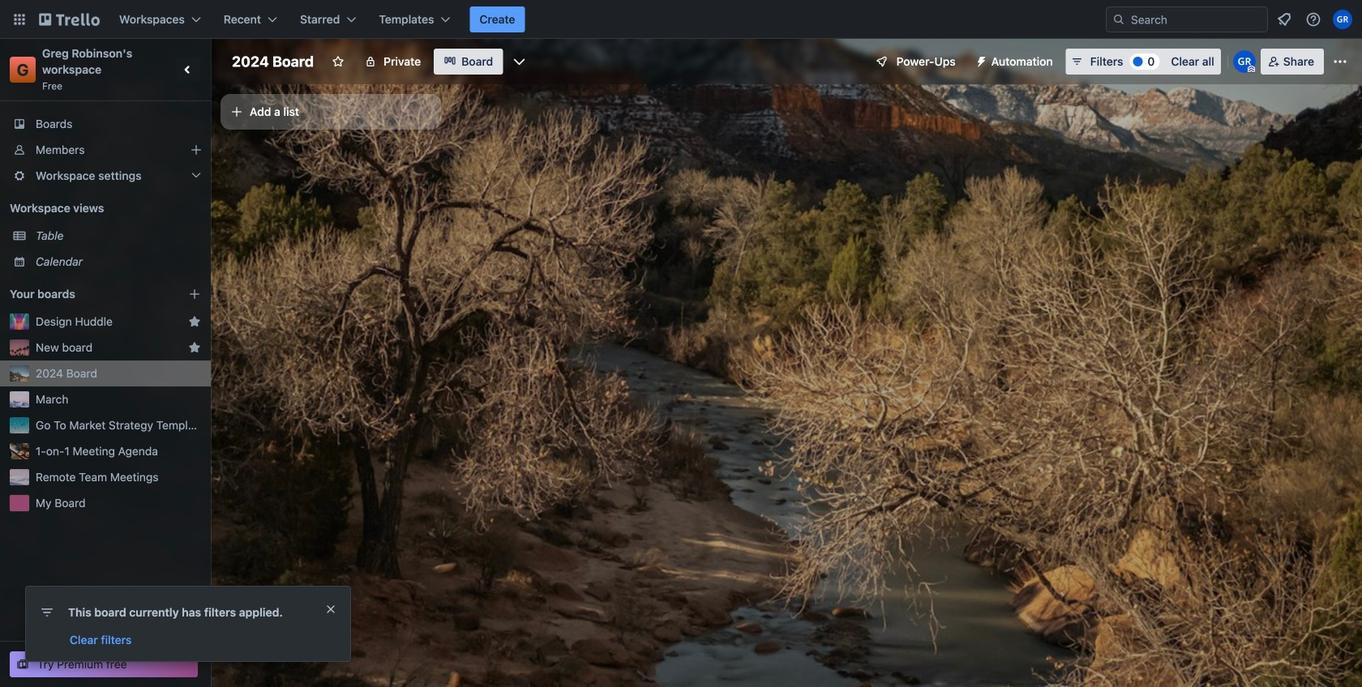 Task type: locate. For each thing, give the bounding box(es) containing it.
alert
[[26, 587, 350, 662]]

Search field
[[1126, 8, 1268, 31]]

Board name text field
[[224, 49, 322, 75]]

add board image
[[188, 288, 201, 301]]

1 starred icon image from the top
[[188, 315, 201, 328]]

open information menu image
[[1306, 11, 1322, 28]]

1 vertical spatial starred icon image
[[188, 341, 201, 354]]

starred icon image
[[188, 315, 201, 328], [188, 341, 201, 354]]

customize views image
[[511, 54, 527, 70]]

back to home image
[[39, 6, 100, 32]]

0 vertical spatial starred icon image
[[188, 315, 201, 328]]

show menu image
[[1332, 54, 1349, 70]]

this member is an admin of this board. image
[[1248, 66, 1255, 73]]



Task type: describe. For each thing, give the bounding box(es) containing it.
workspace navigation collapse icon image
[[177, 58, 199, 81]]

primary element
[[0, 0, 1362, 39]]

star or unstar board image
[[332, 55, 345, 68]]

dismiss flag image
[[324, 603, 337, 616]]

0 notifications image
[[1275, 10, 1294, 29]]

search image
[[1113, 13, 1126, 26]]

sm image
[[969, 49, 992, 71]]

greg robinson (gregrobinson96) image
[[1233, 50, 1256, 73]]

2 starred icon image from the top
[[188, 341, 201, 354]]

greg robinson (gregrobinson96) image
[[1333, 10, 1353, 29]]

your boards with 8 items element
[[10, 285, 164, 304]]



Task type: vqa. For each thing, say whether or not it's contained in the screenshot.
it inside the Desk Plants "We Chose Trello Because It Is Well-Designed—It'S Beautifully Designed—Intuitive, And Really Hit The Nail On The Head With What We Needed To Solve."
no



